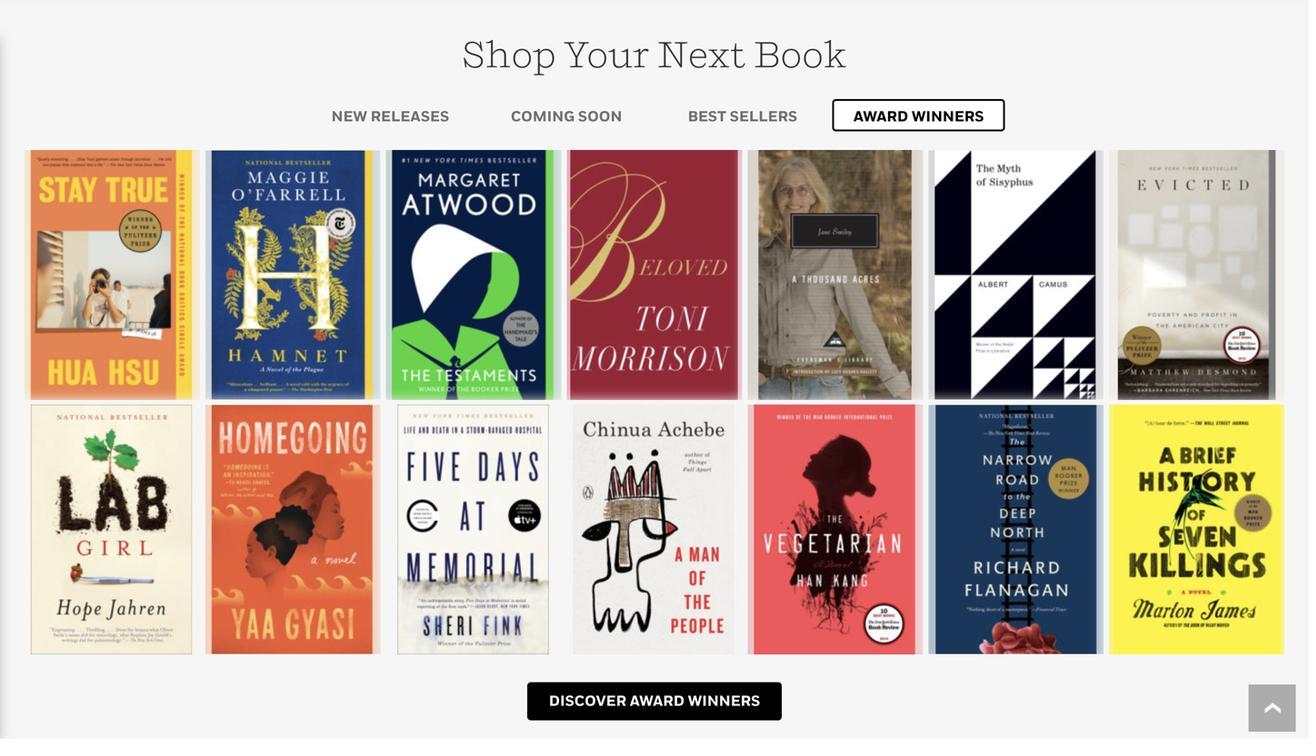 Task type: locate. For each thing, give the bounding box(es) containing it.
your
[[564, 32, 650, 75]]

best
[[688, 107, 727, 124]]

winners
[[912, 107, 985, 124], [688, 692, 761, 709]]

releases
[[371, 107, 449, 124]]

sellers
[[730, 107, 798, 124]]

next
[[657, 32, 746, 75]]

discover
[[549, 692, 627, 709]]

0 vertical spatial award
[[854, 107, 909, 124]]

discover award winners
[[549, 692, 761, 709]]

discover award winners link
[[528, 683, 782, 721]]

new
[[332, 107, 367, 124]]

new releases link
[[304, 101, 477, 130]]

0 horizontal spatial award
[[630, 692, 685, 709]]

award
[[854, 107, 909, 124], [630, 692, 685, 709]]

new releases
[[332, 107, 449, 124]]

best sellers
[[688, 107, 798, 124]]

shop your next book
[[462, 32, 847, 75]]

1 vertical spatial winners
[[688, 692, 761, 709]]

0 horizontal spatial winners
[[688, 692, 761, 709]]

book
[[754, 32, 847, 75]]

1 horizontal spatial award
[[854, 107, 909, 124]]

1 vertical spatial award
[[630, 692, 685, 709]]

coming
[[511, 107, 575, 124]]

1 horizontal spatial winners
[[912, 107, 985, 124]]



Task type: describe. For each thing, give the bounding box(es) containing it.
coming soon link
[[480, 101, 653, 130]]

best sellers link
[[657, 101, 829, 130]]

award winners
[[854, 107, 985, 124]]

award winners link
[[833, 99, 1006, 131]]

0 vertical spatial winners
[[912, 107, 985, 124]]

award inside award winners link
[[854, 107, 909, 124]]

shop
[[462, 32, 556, 75]]

award inside discover award winners link
[[630, 692, 685, 709]]

soon
[[578, 107, 623, 124]]

coming soon
[[511, 107, 623, 124]]



Task type: vqa. For each thing, say whether or not it's contained in the screenshot.
the Taco
no



